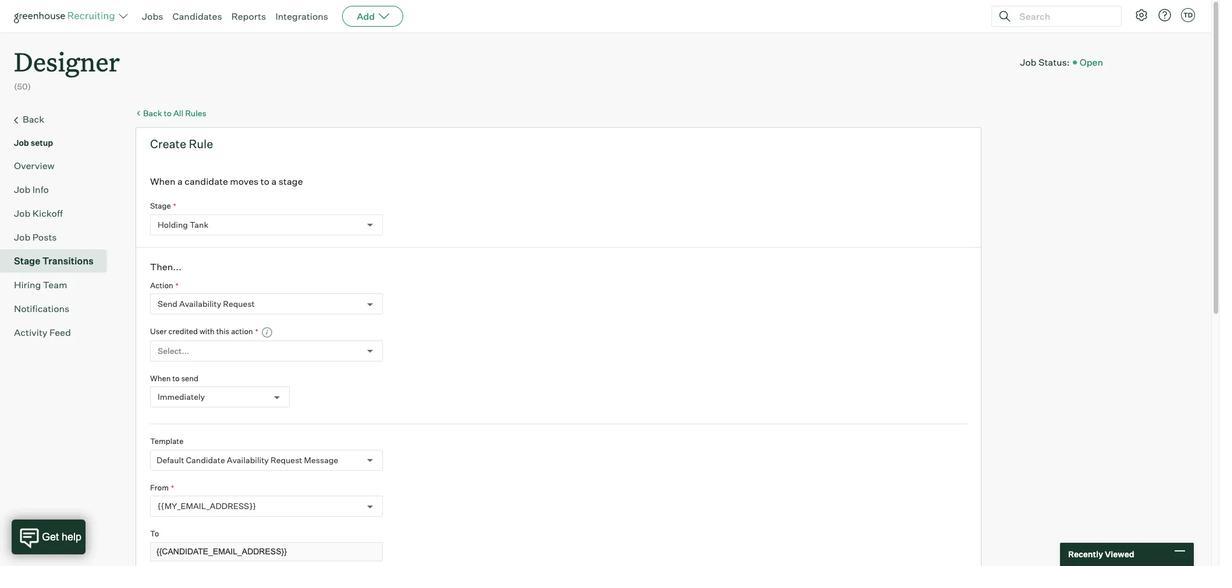 Task type: vqa. For each thing, say whether or not it's contained in the screenshot.
TEST link
no



Task type: describe. For each thing, give the bounding box(es) containing it.
open
[[1080, 56, 1103, 68]]

action
[[231, 327, 253, 336]]

posts
[[32, 231, 57, 243]]

default
[[157, 456, 184, 466]]

team
[[43, 279, 67, 291]]

create rule
[[150, 137, 213, 151]]

from
[[150, 484, 169, 493]]

designer link
[[14, 33, 120, 81]]

holding
[[158, 220, 188, 230]]

select...
[[158, 346, 189, 356]]

action
[[150, 281, 173, 290]]

feed
[[49, 327, 71, 339]]

this
[[216, 327, 229, 336]]

overview link
[[14, 159, 102, 173]]

user
[[150, 327, 167, 336]]

job kickoff link
[[14, 206, 102, 220]]

notifications
[[14, 303, 69, 315]]

job for job setup
[[14, 138, 29, 148]]

stage
[[279, 176, 303, 188]]

2 horizontal spatial to
[[261, 176, 269, 188]]

td
[[1184, 11, 1193, 19]]

then...
[[150, 261, 182, 273]]

job status:
[[1020, 56, 1070, 68]]

integrations
[[275, 10, 328, 22]]

to for send
[[172, 374, 180, 383]]

activity
[[14, 327, 47, 339]]

to
[[150, 530, 159, 539]]

(50)
[[14, 82, 31, 91]]

Search text field
[[1017, 8, 1111, 25]]

recently
[[1069, 550, 1103, 560]]

the candidate's activity feed will log that this user triggered the action, even if the email is sent from a global email address. element
[[258, 327, 273, 339]]

back link
[[14, 112, 102, 127]]

recently viewed
[[1069, 550, 1135, 560]]

reports link
[[231, 10, 266, 22]]

stage transitions
[[14, 255, 94, 267]]

kickoff
[[32, 208, 63, 219]]

moves
[[230, 176, 259, 188]]

status:
[[1039, 56, 1070, 68]]

stage transitions link
[[14, 254, 102, 268]]

all
[[173, 108, 183, 118]]

rules
[[185, 108, 206, 118]]

holding tank
[[158, 220, 208, 230]]

when for when to send
[[150, 374, 171, 383]]

immediately
[[158, 393, 205, 403]]

0 horizontal spatial availability
[[179, 299, 221, 309]]

designer (50)
[[14, 44, 120, 91]]

activity feed
[[14, 327, 71, 339]]

back for back
[[23, 113, 44, 125]]

job posts
[[14, 231, 57, 243]]



Task type: locate. For each thing, give the bounding box(es) containing it.
0 vertical spatial when
[[150, 176, 176, 188]]

0 horizontal spatial request
[[223, 299, 255, 309]]

back inside the back link
[[23, 113, 44, 125]]

1 horizontal spatial availability
[[227, 456, 269, 466]]

job posts link
[[14, 230, 102, 244]]

0 vertical spatial availability
[[179, 299, 221, 309]]

1 horizontal spatial request
[[271, 456, 302, 466]]

overview
[[14, 160, 55, 171]]

job left setup
[[14, 138, 29, 148]]

a left candidate
[[178, 176, 183, 188]]

to left send
[[172, 374, 180, 383]]

activity feed link
[[14, 326, 102, 340]]

request
[[223, 299, 255, 309], [271, 456, 302, 466]]

when down create
[[150, 176, 176, 188]]

send
[[158, 299, 177, 309]]

candidate
[[185, 176, 228, 188]]

stage up hiring at left
[[14, 255, 40, 267]]

info
[[32, 184, 49, 195]]

credited
[[168, 327, 198, 336]]

add button
[[342, 6, 403, 27]]

0 horizontal spatial to
[[164, 108, 172, 118]]

1 vertical spatial request
[[271, 456, 302, 466]]

back for back to all rules
[[143, 108, 162, 118]]

1 horizontal spatial to
[[172, 374, 180, 383]]

designer
[[14, 44, 120, 79]]

back to all rules link
[[136, 107, 982, 119]]

2 a from the left
[[272, 176, 277, 188]]

job left the status:
[[1020, 56, 1037, 68]]

1 horizontal spatial stage
[[150, 201, 171, 211]]

with
[[200, 327, 215, 336]]

rule
[[189, 137, 213, 151]]

1 horizontal spatial back
[[143, 108, 162, 118]]

when
[[150, 176, 176, 188], [150, 374, 171, 383]]

a
[[178, 176, 183, 188], [272, 176, 277, 188]]

to
[[164, 108, 172, 118], [261, 176, 269, 188], [172, 374, 180, 383]]

back inside the back to all rules link
[[143, 108, 162, 118]]

0 vertical spatial stage
[[150, 201, 171, 211]]

1 vertical spatial availability
[[227, 456, 269, 466]]

job kickoff
[[14, 208, 63, 219]]

reports
[[231, 10, 266, 22]]

configure image
[[1135, 8, 1149, 22]]

tank
[[190, 220, 208, 230]]

td button
[[1181, 8, 1195, 22]]

job
[[1020, 56, 1037, 68], [14, 138, 29, 148], [14, 184, 30, 195], [14, 208, 30, 219], [14, 231, 30, 243]]

to right moves
[[261, 176, 269, 188]]

0 vertical spatial request
[[223, 299, 255, 309]]

1 vertical spatial to
[[261, 176, 269, 188]]

integrations link
[[275, 10, 328, 22]]

None text field
[[150, 543, 383, 562]]

0 horizontal spatial stage
[[14, 255, 40, 267]]

transitions
[[42, 255, 94, 267]]

0 horizontal spatial back
[[23, 113, 44, 125]]

when to send
[[150, 374, 199, 383]]

when up immediately
[[150, 374, 171, 383]]

0 horizontal spatial a
[[178, 176, 183, 188]]

stage
[[150, 201, 171, 211], [14, 255, 40, 267]]

candidates link
[[173, 10, 222, 22]]

back left all
[[143, 108, 162, 118]]

to left all
[[164, 108, 172, 118]]

job left info
[[14, 184, 30, 195]]

job for job posts
[[14, 231, 30, 243]]

send
[[181, 374, 199, 383]]

add
[[357, 10, 375, 22]]

job for job status:
[[1020, 56, 1037, 68]]

availability
[[179, 299, 221, 309], [227, 456, 269, 466]]

job for job info
[[14, 184, 30, 195]]

{{my_email_address}}
[[158, 502, 256, 512]]

td button
[[1179, 6, 1198, 24]]

back to all rules
[[143, 108, 206, 118]]

viewed
[[1105, 550, 1135, 560]]

stage for stage
[[150, 201, 171, 211]]

notifications link
[[14, 302, 102, 316]]

jobs
[[142, 10, 163, 22]]

jobs link
[[142, 10, 163, 22]]

setup
[[31, 138, 53, 148]]

1 when from the top
[[150, 176, 176, 188]]

1 horizontal spatial a
[[272, 176, 277, 188]]

2 vertical spatial to
[[172, 374, 180, 383]]

when for when a candidate moves to a stage
[[150, 176, 176, 188]]

hiring team link
[[14, 278, 102, 292]]

the candidate's activity feed will log that this user triggered the action, even if the email is sent from a global email address. image
[[261, 327, 273, 339]]

request left "message"
[[271, 456, 302, 466]]

hiring team
[[14, 279, 67, 291]]

back up job setup
[[23, 113, 44, 125]]

default candidate availability request message
[[157, 456, 338, 466]]

when a candidate moves to a stage
[[150, 176, 303, 188]]

job info
[[14, 184, 49, 195]]

1 a from the left
[[178, 176, 183, 188]]

stage for stage transitions
[[14, 255, 40, 267]]

job info link
[[14, 183, 102, 197]]

a left stage
[[272, 176, 277, 188]]

send availability request
[[158, 299, 255, 309]]

job left posts
[[14, 231, 30, 243]]

back
[[143, 108, 162, 118], [23, 113, 44, 125]]

to for all
[[164, 108, 172, 118]]

template
[[150, 437, 184, 447]]

message
[[304, 456, 338, 466]]

1 vertical spatial when
[[150, 374, 171, 383]]

user credited with this action
[[150, 327, 253, 336]]

request up "action"
[[223, 299, 255, 309]]

create
[[150, 137, 186, 151]]

default candidate availability request message option
[[157, 456, 338, 466]]

2 when from the top
[[150, 374, 171, 383]]

candidates
[[173, 10, 222, 22]]

job setup
[[14, 138, 53, 148]]

job left kickoff
[[14, 208, 30, 219]]

availability up user credited with this action
[[179, 299, 221, 309]]

hiring
[[14, 279, 41, 291]]

availability right candidate
[[227, 456, 269, 466]]

stage up holding
[[150, 201, 171, 211]]

0 vertical spatial to
[[164, 108, 172, 118]]

greenhouse recruiting image
[[14, 9, 119, 23]]

job for job kickoff
[[14, 208, 30, 219]]

1 vertical spatial stage
[[14, 255, 40, 267]]

candidate
[[186, 456, 225, 466]]



